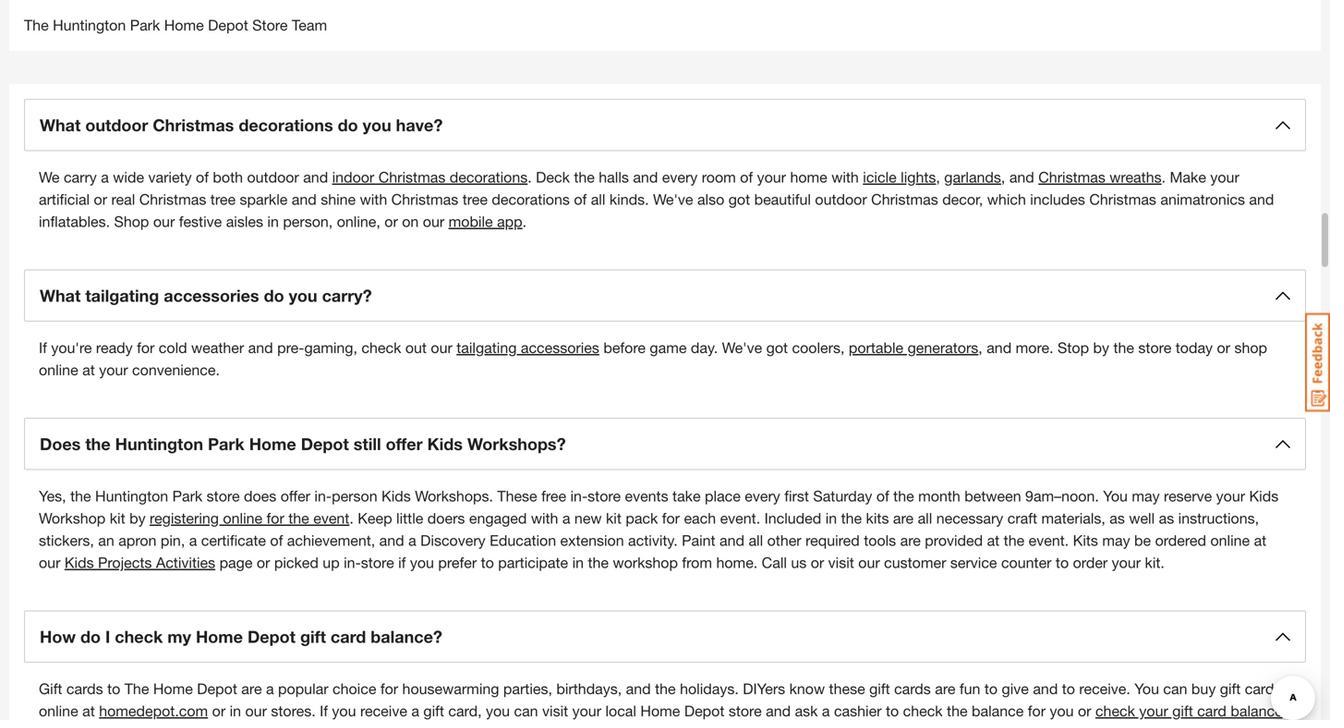 Task type: vqa. For each thing, say whether or not it's contained in the screenshot.
Wood
no



Task type: locate. For each thing, give the bounding box(es) containing it.
person
[[332, 487, 378, 505]]

0 vertical spatial offer
[[386, 434, 423, 454]]

0 horizontal spatial balance
[[972, 702, 1024, 720]]

1 horizontal spatial offer
[[386, 434, 423, 454]]

store
[[253, 16, 288, 34]]

decorations up the mobile app .
[[450, 168, 528, 186]]

. inside . keep little doers engaged with a new kit pack for each event. included in the kits are all necessary craft materials, as well as instructions, stickers, an apron pin, a certificate of achievement, and a discovery education extension activity. paint and all other required tools are provided at the event. kits may be ordered online at our
[[350, 509, 354, 527]]

1 horizontal spatial tree
[[463, 190, 488, 208]]

1 vertical spatial offer
[[281, 487, 311, 505]]

huntington inside yes, the huntington park store does offer in-person kids workshops. these free in-store events take place every first saturday of the month between 9am–noon. you may reserve your kids workshop kit by
[[95, 487, 168, 505]]

gift inside check your gift card balance
[[1173, 702, 1194, 720]]

1 what from the top
[[40, 115, 81, 135]]

does
[[40, 434, 81, 454]]

2 horizontal spatial all
[[918, 509, 933, 527]]

tree down the both
[[211, 190, 236, 208]]

in up required
[[826, 509, 838, 527]]

decorations up sparkle
[[239, 115, 333, 135]]

are
[[894, 509, 914, 527], [901, 531, 921, 549], [242, 680, 262, 697], [936, 680, 956, 697]]

1 vertical spatial the
[[125, 680, 149, 697]]

an
[[98, 531, 114, 549]]

new
[[575, 509, 602, 527]]

are right kits
[[894, 509, 914, 527]]

we carry a wide variety of both outdoor and indoor christmas decorations . deck the halls and every room of your home with icicle lights , garlands , and christmas wreaths
[[39, 168, 1162, 186]]

in- up "event"
[[315, 487, 332, 505]]

1 vertical spatial visit
[[543, 702, 569, 720]]

depot
[[208, 16, 248, 34], [301, 434, 349, 454], [248, 627, 296, 647], [197, 680, 237, 697], [685, 702, 725, 720]]

a right pin,
[[189, 531, 197, 549]]

kit up an
[[110, 509, 125, 527]]

1 vertical spatial got
[[767, 339, 789, 356]]

0 horizontal spatial the
[[24, 16, 49, 34]]

or right 'us'
[[811, 554, 825, 571]]

0 horizontal spatial all
[[591, 190, 606, 208]]

1 horizontal spatial tailgating
[[457, 339, 517, 356]]

and right animatronics
[[1250, 190, 1275, 208]]

icicle lights link
[[864, 168, 937, 186]]

outdoor up wide
[[85, 115, 148, 135]]

0 vertical spatial can
[[1164, 680, 1188, 697]]

room
[[702, 168, 736, 186]]

depot inside dropdown button
[[248, 627, 296, 647]]

every
[[662, 168, 698, 186], [745, 487, 781, 505]]

offer inside yes, the huntington park store does offer in-person kids workshops. these free in-store events take place every first saturday of the month between 9am–noon. you may reserve your kids workshop kit by
[[281, 487, 311, 505]]

tree up mobile
[[463, 190, 488, 208]]

with up online,
[[360, 190, 387, 208]]

visit down required
[[829, 554, 855, 571]]

1 horizontal spatial got
[[767, 339, 789, 356]]

mobile app link
[[449, 213, 523, 230]]

1 vertical spatial can
[[514, 702, 538, 720]]

the up check your gift card balance link
[[655, 680, 676, 697]]

1 vertical spatial what
[[40, 286, 81, 305]]

1 horizontal spatial visit
[[829, 554, 855, 571]]

got inside . make your artificial or real christmas tree sparkle and shine with christmas tree decorations of all kinds. we've also got beautiful outdoor christmas decor, which includes christmas animatronics and inflatables. shop our festive aisles in person, online, or on our
[[729, 190, 751, 208]]

with
[[832, 168, 859, 186], [360, 190, 387, 208], [531, 509, 559, 527]]

got
[[729, 190, 751, 208], [767, 339, 789, 356]]

you
[[363, 115, 392, 135], [289, 286, 318, 305], [410, 554, 434, 571], [332, 702, 356, 720], [486, 702, 510, 720], [1050, 702, 1075, 720]]

our right shop
[[153, 213, 175, 230]]

1 vertical spatial event.
[[1029, 531, 1070, 549]]

, left more.
[[979, 339, 983, 356]]

and left more.
[[987, 339, 1012, 356]]

0 vertical spatial may
[[1133, 487, 1161, 505]]

home up the homedepot.com
[[153, 680, 193, 697]]

artificial
[[39, 190, 90, 208]]

free
[[542, 487, 567, 505]]

the inside gift cards to the home depot are a popular choice for housewarming parties, birthdays, and the holidays. diyers know these gift cards are fun to give and to receive. you can buy gift cards online at
[[125, 680, 149, 697]]

park inside 'dropdown button'
[[208, 434, 245, 454]]

every left first
[[745, 487, 781, 505]]

your inside . make your artificial or real christmas tree sparkle and shine with christmas tree decorations of all kinds. we've also got beautiful outdoor christmas decor, which includes christmas animatronics and inflatables. shop our festive aisles in person, online, or on our
[[1211, 168, 1240, 186]]

local
[[606, 702, 637, 720]]

our down stickers,
[[39, 554, 60, 571]]

2 vertical spatial with
[[531, 509, 559, 527]]

kit
[[110, 509, 125, 527], [606, 509, 622, 527]]

you inside yes, the huntington park store does offer in-person kids workshops. these free in-store events take place every first saturday of the month between 9am–noon. you may reserve your kids workshop kit by
[[1104, 487, 1128, 505]]

0 vertical spatial what
[[40, 115, 81, 135]]

what inside dropdown button
[[40, 115, 81, 135]]

your inside , and more. stop by the store today or shop online at your convenience.
[[99, 361, 128, 379]]

registering online for the event
[[150, 509, 350, 527]]

0 horizontal spatial if
[[39, 339, 47, 356]]

0 vertical spatial with
[[832, 168, 859, 186]]

1 balance from the left
[[972, 702, 1024, 720]]

2 what from the top
[[40, 286, 81, 305]]

in down extension
[[573, 554, 584, 571]]

1 horizontal spatial event.
[[1029, 531, 1070, 549]]

1 vertical spatial if
[[320, 702, 328, 720]]

of inside . keep little doers engaged with a new kit pack for each event. included in the kits are all necessary craft materials, as well as instructions, stickers, an apron pin, a certificate of achievement, and a discovery education extension activity. paint and all other required tools are provided at the event. kits may be ordered online at our
[[270, 531, 283, 549]]

0 horizontal spatial event.
[[721, 509, 761, 527]]

0 horizontal spatial offer
[[281, 487, 311, 505]]

0 horizontal spatial visit
[[543, 702, 569, 720]]

2 vertical spatial park
[[173, 487, 203, 505]]

do left i on the left bottom of the page
[[80, 627, 101, 647]]

popular
[[278, 680, 329, 697]]

1 kit from the left
[[110, 509, 125, 527]]

for up receive
[[381, 680, 398, 697]]

to right cashier
[[886, 702, 900, 720]]

and up person,
[[292, 190, 317, 208]]

includes
[[1031, 190, 1086, 208]]

of up kits
[[877, 487, 890, 505]]

park for home
[[208, 434, 245, 454]]

choice
[[333, 680, 377, 697]]

may up well
[[1133, 487, 1161, 505]]

decorations inside . make your artificial or real christmas tree sparkle and shine with christmas tree decorations of all kinds. we've also got beautiful outdoor christmas decor, which includes christmas animatronics and inflatables. shop our festive aisles in person, online, or on our
[[492, 190, 570, 208]]

kit right the new
[[606, 509, 622, 527]]

participate
[[498, 554, 569, 571]]

1 horizontal spatial the
[[125, 680, 149, 697]]

park inside yes, the huntington park store does offer in-person kids workshops. these free in-store events take place every first saturday of the month between 9am–noon. you may reserve your kids workshop kit by
[[173, 487, 203, 505]]

2 vertical spatial outdoor
[[816, 190, 868, 208]]

may left be
[[1103, 531, 1131, 549]]

0 vertical spatial by
[[1094, 339, 1110, 356]]

your
[[758, 168, 787, 186], [1211, 168, 1240, 186], [99, 361, 128, 379], [1217, 487, 1246, 505], [1113, 554, 1142, 571], [573, 702, 602, 720], [1140, 702, 1169, 720]]

kits
[[867, 509, 890, 527]]

1 horizontal spatial we've
[[723, 339, 763, 356]]

for inside . keep little doers engaged with a new kit pack for each event. included in the kits are all necessary craft materials, as well as instructions, stickers, an apron pin, a certificate of achievement, and a discovery education extension activity. paint and all other required tools are provided at the event. kits may be ordered online at our
[[663, 509, 680, 527]]

stores.
[[271, 702, 316, 720]]

month
[[919, 487, 961, 505]]

more.
[[1016, 339, 1054, 356]]

gift up popular
[[300, 627, 326, 647]]

home inside dropdown button
[[196, 627, 243, 647]]

1 vertical spatial do
[[264, 286, 284, 305]]

0 horizontal spatial every
[[662, 168, 698, 186]]

1 vertical spatial card
[[1198, 702, 1227, 720]]

0 horizontal spatial in-
[[315, 487, 332, 505]]

. down person in the bottom left of the page
[[350, 509, 354, 527]]

0 horizontal spatial with
[[360, 190, 387, 208]]

can
[[1164, 680, 1188, 697], [514, 702, 538, 720]]

1 vertical spatial you
[[1135, 680, 1160, 697]]

tailgating up ready
[[85, 286, 159, 305]]

1 horizontal spatial cards
[[895, 680, 932, 697]]

weather
[[191, 339, 244, 356]]

christmas down wreaths
[[1090, 190, 1157, 208]]

0 horizontal spatial by
[[129, 509, 146, 527]]

tailgating inside dropdown button
[[85, 286, 159, 305]]

0 horizontal spatial may
[[1103, 531, 1131, 549]]

our down tools
[[859, 554, 881, 571]]

in left stores.
[[230, 702, 241, 720]]

the right does
[[85, 434, 111, 454]]

1 horizontal spatial may
[[1133, 487, 1161, 505]]

pack
[[626, 509, 658, 527]]

are left popular
[[242, 680, 262, 697]]

a up stores.
[[266, 680, 274, 697]]

you inside dropdown button
[[363, 115, 392, 135]]

decorations up app
[[492, 190, 570, 208]]

1 horizontal spatial do
[[264, 286, 284, 305]]

2 horizontal spatial outdoor
[[816, 190, 868, 208]]

1 horizontal spatial ,
[[979, 339, 983, 356]]

holidays.
[[680, 680, 739, 697]]

kids up workshops.
[[428, 434, 463, 454]]

1 horizontal spatial as
[[1160, 509, 1175, 527]]

of inside yes, the huntington park store does offer in-person kids workshops. these free in-store events take place every first saturday of the month between 9am–noon. you may reserve your kids workshop kit by
[[877, 487, 890, 505]]

wide
[[113, 168, 144, 186]]

what outdoor christmas decorations do you have?
[[40, 115, 443, 135]]

of
[[196, 168, 209, 186], [741, 168, 753, 186], [574, 190, 587, 208], [877, 487, 890, 505], [270, 531, 283, 549]]

0 vertical spatial accessories
[[164, 286, 259, 305]]

0 horizontal spatial card
[[331, 627, 366, 647]]

christmas inside dropdown button
[[153, 115, 234, 135]]

decorations inside dropdown button
[[239, 115, 333, 135]]

homedepot.com or in our stores. if you receive a gift card, you can visit your local home depot store and ask a cashier to check the balance for you or
[[99, 702, 1096, 720]]

take
[[673, 487, 701, 505]]

picked
[[274, 554, 319, 571]]

0 horizontal spatial got
[[729, 190, 751, 208]]

1 horizontal spatial can
[[1164, 680, 1188, 697]]

birthdays,
[[557, 680, 622, 697]]

workshops.
[[415, 487, 494, 505]]

depot up popular
[[248, 627, 296, 647]]

the
[[574, 168, 595, 186], [1114, 339, 1135, 356], [85, 434, 111, 454], [70, 487, 91, 505], [894, 487, 915, 505], [289, 509, 309, 527], [842, 509, 862, 527], [1004, 531, 1025, 549], [588, 554, 609, 571], [655, 680, 676, 697], [947, 702, 968, 720]]

1 horizontal spatial if
[[320, 702, 328, 720]]

0 horizontal spatial tailgating
[[85, 286, 159, 305]]

0 vertical spatial the
[[24, 16, 49, 34]]

christmas down icicle lights link
[[872, 190, 939, 208]]

may inside . keep little doers engaged with a new kit pack for each event. included in the kits are all necessary craft materials, as well as instructions, stickers, an apron pin, a certificate of achievement, and a discovery education extension activity. paint and all other required tools are provided at the event. kits may be ordered online at our
[[1103, 531, 1131, 549]]

what
[[40, 115, 81, 135], [40, 286, 81, 305]]

0 vertical spatial every
[[662, 168, 698, 186]]

or left on
[[385, 213, 398, 230]]

tailgating
[[85, 286, 159, 305], [457, 339, 517, 356]]

1 horizontal spatial kit
[[606, 509, 622, 527]]

depot inside gift cards to the home depot are a popular choice for housewarming parties, birthdays, and the holidays. diyers know these gift cards are fun to give and to receive. you can buy gift cards online at
[[197, 680, 237, 697]]

2 horizontal spatial cards
[[1246, 680, 1282, 697]]

2 as from the left
[[1160, 509, 1175, 527]]

to up the homedepot.com
[[107, 680, 120, 697]]

2 kit from the left
[[606, 509, 622, 527]]

receive
[[360, 702, 408, 720]]

1 horizontal spatial every
[[745, 487, 781, 505]]

kit inside yes, the huntington park store does offer in-person kids workshops. these free in-store events take place every first saturday of the month between 9am–noon. you may reserve your kids workshop kit by
[[110, 509, 125, 527]]

got left the 'coolers,'
[[767, 339, 789, 356]]

1 vertical spatial outdoor
[[247, 168, 299, 186]]

and up home.
[[720, 531, 745, 549]]

check
[[362, 339, 401, 356], [115, 627, 163, 647], [904, 702, 943, 720], [1096, 702, 1136, 720]]

as left well
[[1110, 509, 1126, 527]]

with down free
[[531, 509, 559, 527]]

1 horizontal spatial by
[[1094, 339, 1110, 356]]

1 as from the left
[[1110, 509, 1126, 527]]

do up pre-
[[264, 286, 284, 305]]

lights
[[901, 168, 937, 186]]

0 vertical spatial decorations
[[239, 115, 333, 135]]

online inside gift cards to the home depot are a popular choice for housewarming parties, birthdays, and the holidays. diyers know these gift cards are fun to give and to receive. you can buy gift cards online at
[[39, 702, 78, 720]]

animatronics
[[1161, 190, 1246, 208]]

0 horizontal spatial kit
[[110, 509, 125, 527]]

tailgating accessories link
[[457, 339, 600, 356]]

apron
[[119, 531, 157, 549]]

deck
[[536, 168, 570, 186]]

0 horizontal spatial can
[[514, 702, 538, 720]]

1 vertical spatial every
[[745, 487, 781, 505]]

at inside gift cards to the home depot are a popular choice for housewarming parties, birthdays, and the holidays. diyers know these gift cards are fun to give and to receive. you can buy gift cards online at
[[82, 702, 95, 720]]

receive.
[[1080, 680, 1131, 697]]

0 vertical spatial park
[[130, 16, 160, 34]]

in inside . keep little doers engaged with a new kit pack for each event. included in the kits are all necessary craft materials, as well as instructions, stickers, an apron pin, a certificate of achievement, and a discovery education extension activity. paint and all other required tools are provided at the event. kits may be ordered online at our
[[826, 509, 838, 527]]

1 horizontal spatial card
[[1198, 702, 1227, 720]]

2 horizontal spatial in-
[[571, 487, 588, 505]]

1 horizontal spatial balance
[[1232, 702, 1284, 720]]

you inside dropdown button
[[289, 286, 318, 305]]

event. up counter
[[1029, 531, 1070, 549]]

first
[[785, 487, 810, 505]]

2 vertical spatial all
[[749, 531, 764, 549]]

1 vertical spatial may
[[1103, 531, 1131, 549]]

indoor christmas decorations link
[[332, 168, 528, 186]]

feedback link image
[[1306, 312, 1331, 412]]

a inside gift cards to the home depot are a popular choice for housewarming parties, birthdays, and the holidays. diyers know these gift cards are fun to give and to receive. you can buy gift cards online at
[[266, 680, 274, 697]]

1 horizontal spatial park
[[173, 487, 203, 505]]

what for what tailgating accessories do you carry?
[[40, 286, 81, 305]]

1 vertical spatial by
[[129, 509, 146, 527]]

saturday
[[814, 487, 873, 505]]

0 horizontal spatial accessories
[[164, 286, 259, 305]]

0 horizontal spatial we've
[[653, 190, 694, 208]]

what up we
[[40, 115, 81, 135]]

0 horizontal spatial tree
[[211, 190, 236, 208]]

online down instructions,
[[1211, 531, 1251, 549]]

and up shine
[[303, 168, 328, 186]]

outdoor down the 'home'
[[816, 190, 868, 208]]

if left you're
[[39, 339, 47, 356]]

accessories up the weather
[[164, 286, 259, 305]]

what tailgating accessories do you carry?
[[40, 286, 372, 305]]

can down parties, on the left
[[514, 702, 538, 720]]

and right give
[[1034, 680, 1059, 697]]

3 cards from the left
[[1246, 680, 1282, 697]]

1 vertical spatial park
[[208, 434, 245, 454]]

2 balance from the left
[[1232, 702, 1284, 720]]

fun
[[960, 680, 981, 697]]

offer
[[386, 434, 423, 454], [281, 487, 311, 505]]

card up choice on the left bottom of the page
[[331, 627, 366, 647]]

the down saturday
[[842, 509, 862, 527]]

the inside , and more. stop by the store today or shop online at your convenience.
[[1114, 339, 1135, 356]]

check inside check your gift card balance
[[1096, 702, 1136, 720]]

on
[[402, 213, 419, 230]]

home up does
[[249, 434, 296, 454]]

to left receive.
[[1063, 680, 1076, 697]]

today
[[1176, 339, 1214, 356]]

at left homedepot.com link
[[82, 702, 95, 720]]

kids projects  activities link
[[65, 554, 215, 571]]

at
[[82, 361, 95, 379], [988, 531, 1000, 549], [1255, 531, 1267, 549], [82, 702, 95, 720]]

doers
[[428, 509, 465, 527]]

huntington inside 'dropdown button'
[[115, 434, 203, 454]]

tailgating right out
[[457, 339, 517, 356]]

0 vertical spatial card
[[331, 627, 366, 647]]

event.
[[721, 509, 761, 527], [1029, 531, 1070, 549]]

or left shop
[[1218, 339, 1231, 356]]

2 vertical spatial do
[[80, 627, 101, 647]]

1 vertical spatial decorations
[[450, 168, 528, 186]]

balance
[[972, 702, 1024, 720], [1232, 702, 1284, 720]]

0 vertical spatial you
[[1104, 487, 1128, 505]]

store
[[1139, 339, 1172, 356], [207, 487, 240, 505], [588, 487, 621, 505], [361, 554, 394, 571], [729, 702, 762, 720]]

shop
[[1235, 339, 1268, 356]]

2 vertical spatial decorations
[[492, 190, 570, 208]]

every up also
[[662, 168, 698, 186]]

christmas up includes
[[1039, 168, 1106, 186]]

do
[[338, 115, 358, 135], [264, 286, 284, 305], [80, 627, 101, 647]]

prefer
[[438, 554, 477, 571]]

of left the both
[[196, 168, 209, 186]]

.
[[528, 168, 532, 186], [1162, 168, 1167, 186], [523, 213, 527, 230], [350, 509, 354, 527]]

0 vertical spatial tailgating
[[85, 286, 159, 305]]

a down little
[[409, 531, 417, 549]]

depot down holidays. at right bottom
[[685, 702, 725, 720]]

outdoor inside . make your artificial or real christmas tree sparkle and shine with christmas tree decorations of all kinds. we've also got beautiful outdoor christmas decor, which includes christmas animatronics and inflatables. shop our festive aisles in person, online, or on our
[[816, 190, 868, 208]]

1 tree from the left
[[211, 190, 236, 208]]

0 vertical spatial got
[[729, 190, 751, 208]]

to left order
[[1056, 554, 1070, 571]]

in- right up
[[344, 554, 361, 571]]

1 vertical spatial with
[[360, 190, 387, 208]]

0 horizontal spatial cards
[[66, 680, 103, 697]]

page
[[220, 554, 253, 571]]

visit
[[829, 554, 855, 571], [543, 702, 569, 720]]

all down we carry a wide variety of both outdoor and indoor christmas decorations . deck the halls and every room of your home with icicle lights , garlands , and christmas wreaths
[[591, 190, 606, 208]]

0 horizontal spatial you
[[1104, 487, 1128, 505]]

in down sparkle
[[268, 213, 279, 230]]

1 vertical spatial we've
[[723, 339, 763, 356]]

for inside gift cards to the home depot are a popular choice for housewarming parties, birthdays, and the holidays. diyers know these gift cards are fun to give and to receive. you can buy gift cards online at
[[381, 680, 398, 697]]

0 vertical spatial all
[[591, 190, 606, 208]]

card inside check your gift card balance
[[1198, 702, 1227, 720]]

we've inside . make your artificial or real christmas tree sparkle and shine with christmas tree decorations of all kinds. we've also got beautiful outdoor christmas decor, which includes christmas animatronics and inflatables. shop our festive aisles in person, online, or on our
[[653, 190, 694, 208]]

0 vertical spatial we've
[[653, 190, 694, 208]]

of up picked
[[270, 531, 283, 549]]

what inside dropdown button
[[40, 286, 81, 305]]

and up which
[[1010, 168, 1035, 186]]

by inside yes, the huntington park store does offer in-person kids workshops. these free in-store events take place every first saturday of the month between 9am–noon. you may reserve your kids workshop kit by
[[129, 509, 146, 527]]

at down you're
[[82, 361, 95, 379]]

in- up the new
[[571, 487, 588, 505]]

kids
[[428, 434, 463, 454], [382, 487, 411, 505], [1250, 487, 1279, 505], [65, 554, 94, 571]]

by up the apron
[[129, 509, 146, 527]]

2 vertical spatial huntington
[[95, 487, 168, 505]]

if
[[39, 339, 47, 356], [320, 702, 328, 720]]

0 horizontal spatial as
[[1110, 509, 1126, 527]]



Task type: describe. For each thing, give the bounding box(es) containing it.
diyers
[[743, 680, 786, 697]]

certificate
[[201, 531, 266, 549]]

ordered
[[1156, 531, 1207, 549]]

customer
[[885, 554, 947, 571]]

store inside , and more. stop by the store today or shop online at your convenience.
[[1139, 339, 1172, 356]]

kit inside . keep little doers engaged with a new kit pack for each event. included in the kits are all necessary craft materials, as well as instructions, stickers, an apron pin, a certificate of achievement, and a discovery education extension activity. paint and all other required tools are provided at the event. kits may be ordered online at our
[[606, 509, 622, 527]]

. right mobile
[[523, 213, 527, 230]]

balance inside check your gift card balance
[[1232, 702, 1284, 720]]

1 horizontal spatial outdoor
[[247, 168, 299, 186]]

make
[[1171, 168, 1207, 186]]

christmas down variety
[[139, 190, 206, 208]]

what outdoor christmas decorations do you have? button
[[24, 99, 1307, 151]]

out
[[406, 339, 427, 356]]

pre-
[[277, 339, 305, 356]]

by inside , and more. stop by the store today or shop online at your convenience.
[[1094, 339, 1110, 356]]

and down diyers
[[766, 702, 791, 720]]

may inside yes, the huntington park store does offer in-person kids workshops. these free in-store events take place every first saturday of the month between 9am–noon. you may reserve your kids workshop kit by
[[1133, 487, 1161, 505]]

our right out
[[431, 339, 453, 356]]

the down craft
[[1004, 531, 1025, 549]]

what for what outdoor christmas decorations do you have?
[[40, 115, 81, 135]]

workshops?
[[468, 434, 566, 454]]

we
[[39, 168, 60, 186]]

materials,
[[1042, 509, 1106, 527]]

gift right buy
[[1221, 680, 1242, 697]]

christmas up on
[[379, 168, 446, 186]]

cold
[[159, 339, 187, 356]]

to right prefer
[[481, 554, 494, 571]]

also
[[698, 190, 725, 208]]

online inside . keep little doers engaged with a new kit pack for each event. included in the kits are all necessary craft materials, as well as instructions, stickers, an apron pin, a certificate of achievement, and a discovery education extension activity. paint and all other required tools are provided at the event. kits may be ordered online at our
[[1211, 531, 1251, 549]]

of right room
[[741, 168, 753, 186]]

how
[[40, 627, 76, 647]]

the left halls
[[574, 168, 595, 186]]

kits
[[1074, 531, 1099, 549]]

. keep little doers engaged with a new kit pack for each event. included in the kits are all necessary craft materials, as well as instructions, stickers, an apron pin, a certificate of achievement, and a discovery education extension activity. paint and all other required tools are provided at the event. kits may be ordered online at our
[[39, 509, 1267, 571]]

home
[[791, 168, 828, 186]]

included
[[765, 509, 822, 527]]

for down give
[[1029, 702, 1046, 720]]

a left wide
[[101, 168, 109, 186]]

check your gift card balance
[[39, 702, 1284, 720]]

park for store
[[173, 487, 203, 505]]

with inside . make your artificial or real christmas tree sparkle and shine with christmas tree decorations of all kinds. we've also got beautiful outdoor christmas decor, which includes christmas animatronics and inflatables. shop our festive aisles in person, online, or on our
[[360, 190, 387, 208]]

ask
[[795, 702, 818, 720]]

2 cards from the left
[[895, 680, 932, 697]]

service
[[951, 554, 998, 571]]

are left fun
[[936, 680, 956, 697]]

. inside . make your artificial or real christmas tree sparkle and shine with christmas tree decorations of all kinds. we've also got beautiful outdoor christmas decor, which includes christmas animatronics and inflatables. shop our festive aisles in person, online, or on our
[[1162, 168, 1167, 186]]

carry?
[[322, 286, 372, 305]]

kids projects  activities page or picked up in-store if you prefer to participate in the workshop from home. call us or visit our customer service counter to order your kit.
[[65, 554, 1165, 571]]

in- for you
[[344, 554, 361, 571]]

required
[[806, 531, 860, 549]]

registering online for the event link
[[150, 509, 350, 527]]

decor,
[[943, 190, 984, 208]]

gift cards to the home depot are a popular choice for housewarming parties, birthdays, and the holidays. diyers know these gift cards are fun to give and to receive. you can buy gift cards online at
[[39, 680, 1282, 720]]

extension
[[561, 531, 624, 549]]

does the huntington park home depot still offer kids workshops?
[[40, 434, 566, 454]]

housewarming
[[403, 680, 500, 697]]

does
[[244, 487, 277, 505]]

your inside yes, the huntington park store does offer in-person kids workshops. these free in-store events take place every first saturday of the month between 9am–noon. you may reserve your kids workshop kit by
[[1217, 487, 1246, 505]]

and up local
[[626, 680, 651, 697]]

every inside yes, the huntington park store does offer in-person kids workshops. these free in-store events take place every first saturday of the month between 9am–noon. you may reserve your kids workshop kit by
[[745, 487, 781, 505]]

and up the if
[[380, 531, 405, 549]]

your inside check your gift card balance
[[1140, 702, 1169, 720]]

indoor
[[332, 168, 375, 186]]

1 cards from the left
[[66, 680, 103, 697]]

a right receive
[[412, 702, 420, 720]]

workshop
[[613, 554, 678, 571]]

store up registering online for the event link
[[207, 487, 240, 505]]

shop
[[114, 213, 149, 230]]

at up service
[[988, 531, 1000, 549]]

convenience.
[[132, 361, 220, 379]]

stop
[[1058, 339, 1090, 356]]

you're
[[51, 339, 92, 356]]

huntington for does
[[115, 434, 203, 454]]

0 horizontal spatial do
[[80, 627, 101, 647]]

accessories inside dropdown button
[[164, 286, 259, 305]]

each
[[684, 509, 716, 527]]

. make your artificial or real christmas tree sparkle and shine with christmas tree decorations of all kinds. we've also got beautiful outdoor christmas decor, which includes christmas animatronics and inflatables. shop our festive aisles in person, online, or on our
[[39, 168, 1275, 230]]

1 vertical spatial all
[[918, 509, 933, 527]]

gift inside dropdown button
[[300, 627, 326, 647]]

in inside . make your artificial or real christmas tree sparkle and shine with christmas tree decorations of all kinds. we've also got beautiful outdoor christmas decor, which includes christmas animatronics and inflatables. shop our festive aisles in person, online, or on our
[[268, 213, 279, 230]]

2 horizontal spatial with
[[832, 168, 859, 186]]

0 vertical spatial event.
[[721, 509, 761, 527]]

or right page
[[257, 554, 270, 571]]

the huntington park home depot store team
[[24, 16, 327, 34]]

mobile
[[449, 213, 493, 230]]

the inside gift cards to the home depot are a popular choice for housewarming parties, birthdays, and the holidays. diyers know these gift cards are fun to give and to receive. you can buy gift cards online at
[[655, 680, 676, 697]]

you inside gift cards to the home depot are a popular choice for housewarming parties, birthdays, and the holidays. diyers know these gift cards are fun to give and to receive. you can buy gift cards online at
[[1135, 680, 1160, 697]]

check right cashier
[[904, 702, 943, 720]]

, and more. stop by the store today or shop online at your convenience.
[[39, 339, 1268, 379]]

kinds.
[[610, 190, 649, 208]]

home inside gift cards to the home depot are a popular choice for housewarming parties, birthdays, and the holidays. diyers know these gift cards are fun to give and to receive. you can buy gift cards online at
[[153, 680, 193, 697]]

our right on
[[423, 213, 445, 230]]

christmas down indoor christmas decorations link
[[392, 190, 459, 208]]

at down instructions,
[[1255, 531, 1267, 549]]

pin,
[[161, 531, 185, 549]]

or down receive.
[[1079, 702, 1092, 720]]

i
[[105, 627, 110, 647]]

offer inside 'dropdown button'
[[386, 434, 423, 454]]

2 horizontal spatial do
[[338, 115, 358, 135]]

between
[[965, 487, 1022, 505]]

0 horizontal spatial ,
[[937, 168, 941, 186]]

the down extension
[[588, 554, 609, 571]]

of inside . make your artificial or real christmas tree sparkle and shine with christmas tree decorations of all kinds. we've also got beautiful outdoor christmas decor, which includes christmas animatronics and inflatables. shop our festive aisles in person, online, or on our
[[574, 190, 587, 208]]

sparkle
[[240, 190, 288, 208]]

for left cold at the left top of the page
[[137, 339, 155, 356]]

huntington for yes,
[[95, 487, 168, 505]]

our left stores.
[[245, 702, 267, 720]]

call
[[762, 554, 787, 571]]

portable generators link
[[849, 339, 979, 356]]

the inside 'dropdown button'
[[85, 434, 111, 454]]

kids down stickers,
[[65, 554, 94, 571]]

these
[[498, 487, 538, 505]]

us
[[792, 554, 807, 571]]

. left the deck
[[528, 168, 532, 186]]

before
[[604, 339, 646, 356]]

1 horizontal spatial all
[[749, 531, 764, 549]]

up
[[323, 554, 340, 571]]

beautiful
[[755, 190, 811, 208]]

kids inside 'dropdown button'
[[428, 434, 463, 454]]

check left out
[[362, 339, 401, 356]]

still
[[354, 434, 381, 454]]

2 tree from the left
[[463, 190, 488, 208]]

store down diyers
[[729, 702, 762, 720]]

our inside . keep little doers engaged with a new kit pack for each event. included in the kits are all necessary craft materials, as well as instructions, stickers, an apron pin, a certificate of achievement, and a discovery education extension activity. paint and all other required tools are provided at the event. kits may be ordered online at our
[[39, 554, 60, 571]]

the up 'workshop'
[[70, 487, 91, 505]]

online inside , and more. stop by the store today or shop online at your convenience.
[[39, 361, 78, 379]]

what tailgating accessories do you carry? button
[[24, 269, 1307, 322]]

online up certificate on the bottom left of page
[[223, 509, 263, 527]]

all inside . make your artificial or real christmas tree sparkle and shine with christmas tree decorations of all kinds. we've also got beautiful outdoor christmas decor, which includes christmas animatronics and inflatables. shop our festive aisles in person, online, or on our
[[591, 190, 606, 208]]

for down does
[[267, 509, 285, 527]]

person,
[[283, 213, 333, 230]]

kit.
[[1146, 554, 1165, 571]]

mobile app .
[[449, 213, 527, 230]]

home left the 'store'
[[164, 16, 204, 34]]

card,
[[449, 702, 482, 720]]

the left month
[[894, 487, 915, 505]]

home right local
[[641, 702, 681, 720]]

home inside 'dropdown button'
[[249, 434, 296, 454]]

ready
[[96, 339, 133, 356]]

0 vertical spatial huntington
[[53, 16, 126, 34]]

and up the kinds. on the top
[[633, 168, 658, 186]]

or left real
[[94, 190, 107, 208]]

store up the new
[[588, 487, 621, 505]]

gift down housewarming
[[424, 702, 445, 720]]

give
[[1002, 680, 1030, 697]]

a right ask
[[823, 702, 830, 720]]

or right homedepot.com link
[[212, 702, 226, 720]]

both
[[213, 168, 243, 186]]

little
[[397, 509, 424, 527]]

9am–noon.
[[1026, 487, 1100, 505]]

outdoor inside dropdown button
[[85, 115, 148, 135]]

2 horizontal spatial ,
[[1002, 168, 1006, 186]]

, inside , and more. stop by the store today or shop online at your convenience.
[[979, 339, 983, 356]]

in- for workshops.
[[315, 487, 332, 505]]

kids up little
[[382, 487, 411, 505]]

are up customer in the right of the page
[[901, 531, 921, 549]]

these
[[830, 680, 866, 697]]

generators
[[908, 339, 979, 356]]

0 vertical spatial if
[[39, 339, 47, 356]]

and inside , and more. stop by the store today or shop online at your convenience.
[[987, 339, 1012, 356]]

buy
[[1192, 680, 1217, 697]]

check inside dropdown button
[[115, 627, 163, 647]]

event
[[314, 509, 350, 527]]

place
[[705, 487, 741, 505]]

card inside how do i check my home depot gift card balance? dropdown button
[[331, 627, 366, 647]]

at inside , and more. stop by the store today or shop online at your convenience.
[[82, 361, 95, 379]]

education
[[490, 531, 557, 549]]

to right fun
[[985, 680, 998, 697]]

or inside , and more. stop by the store today or shop online at your convenience.
[[1218, 339, 1231, 356]]

home.
[[717, 554, 758, 571]]

the down fun
[[947, 702, 968, 720]]

gift up cashier
[[870, 680, 891, 697]]

1 vertical spatial tailgating
[[457, 339, 517, 356]]

parties,
[[504, 680, 553, 697]]

keep
[[358, 509, 392, 527]]

1 horizontal spatial accessories
[[521, 339, 600, 356]]

the left "event"
[[289, 509, 309, 527]]

craft
[[1008, 509, 1038, 527]]

if you're ready for cold weather and pre-gaming, check out our tailgating accessories before game day. we've got coolers, portable generators
[[39, 339, 979, 356]]

can inside gift cards to the home depot are a popular choice for housewarming parties, birthdays, and the holidays. diyers know these gift cards are fun to give and to receive. you can buy gift cards online at
[[1164, 680, 1188, 697]]

depot inside 'dropdown button'
[[301, 434, 349, 454]]

kids up instructions,
[[1250, 487, 1279, 505]]

depot left the 'store'
[[208, 16, 248, 34]]

order
[[1074, 554, 1108, 571]]

does the huntington park home depot still offer kids workshops? button
[[24, 418, 1307, 470]]

balance?
[[371, 627, 443, 647]]

a left the new
[[563, 509, 571, 527]]

counter
[[1002, 554, 1052, 571]]

0 vertical spatial visit
[[829, 554, 855, 571]]

do inside dropdown button
[[264, 286, 284, 305]]

0 horizontal spatial park
[[130, 16, 160, 34]]

provided
[[925, 531, 984, 549]]

store left the if
[[361, 554, 394, 571]]

with inside . keep little doers engaged with a new kit pack for each event. included in the kits are all necessary craft materials, as well as instructions, stickers, an apron pin, a certificate of achievement, and a discovery education extension activity. paint and all other required tools are provided at the event. kits may be ordered online at our
[[531, 509, 559, 527]]

garlands
[[945, 168, 1002, 186]]

and left pre-
[[248, 339, 273, 356]]



